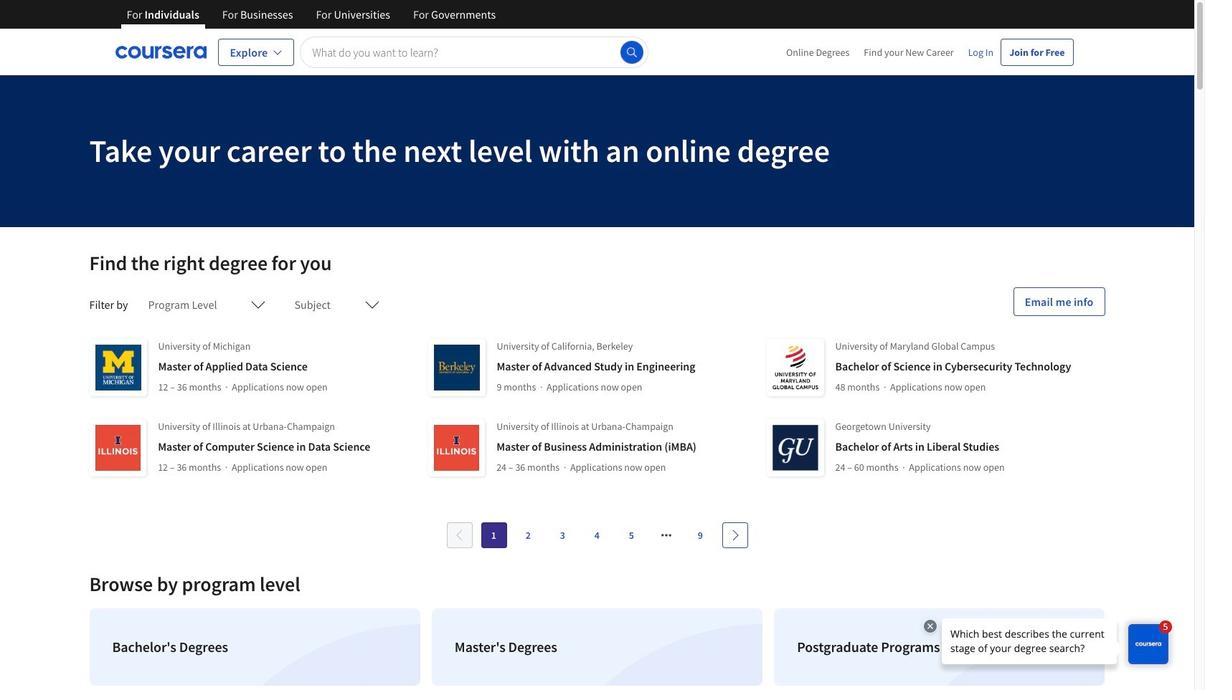 Task type: locate. For each thing, give the bounding box(es) containing it.
None search field
[[300, 36, 648, 68]]

2 university of illinois at urbana-champaign image from the left
[[428, 420, 485, 477]]

1 horizontal spatial university of illinois at urbana-champaign image
[[428, 420, 485, 477]]

university of maryland global campus image
[[767, 339, 824, 397]]

coursera image
[[115, 41, 206, 63]]

university of michigan image
[[89, 339, 147, 397]]

university of california, berkeley image
[[428, 339, 485, 397]]

university of illinois at urbana-champaign image
[[89, 420, 146, 477], [428, 420, 485, 477]]

0 horizontal spatial university of illinois at urbana-champaign image
[[89, 420, 146, 477]]

list
[[84, 603, 1111, 691]]



Task type: describe. For each thing, give the bounding box(es) containing it.
go to next page image
[[729, 530, 741, 542]]

georgetown university image
[[767, 420, 824, 477]]

What do you want to learn? text field
[[300, 36, 648, 68]]

1 university of illinois at urbana-champaign image from the left
[[89, 420, 146, 477]]

banner navigation
[[115, 0, 507, 39]]



Task type: vqa. For each thing, say whether or not it's contained in the screenshot.
second University of Illinois at Urbana-Champaign image from the left
yes



